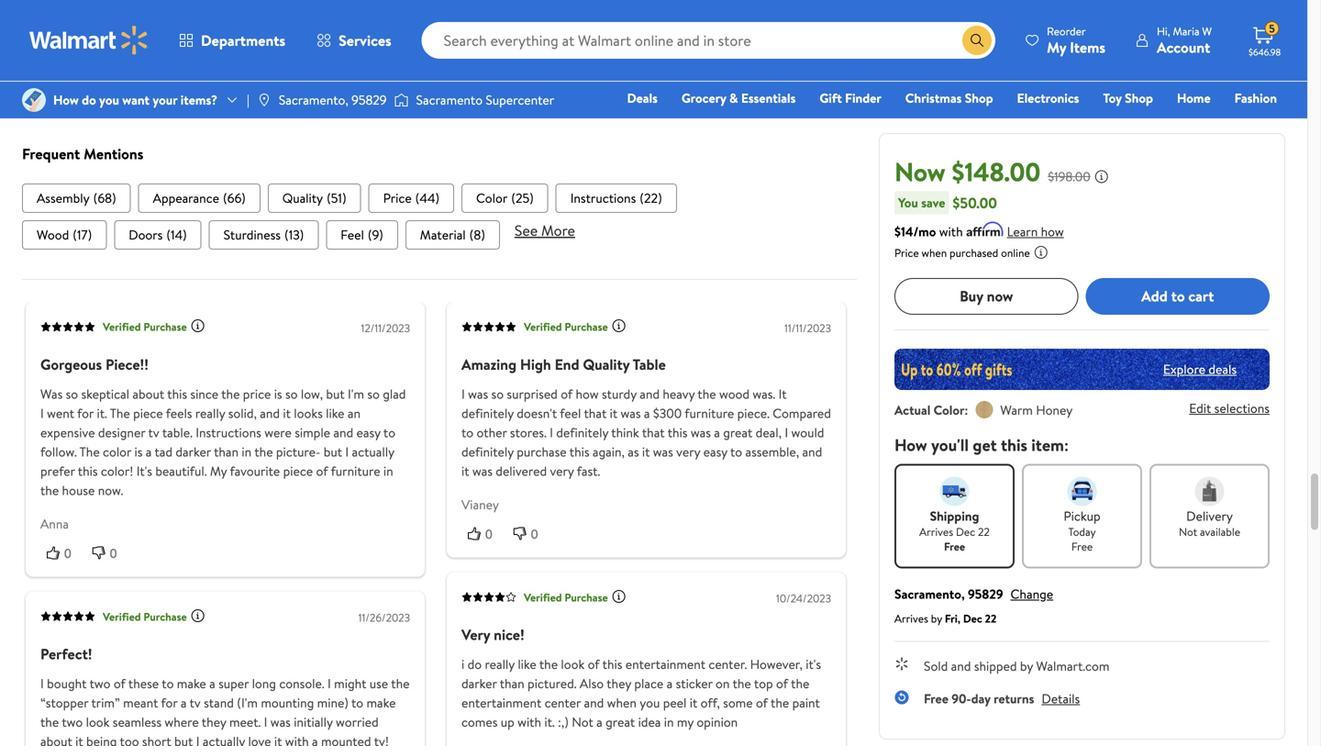 Task type: vqa. For each thing, say whether or not it's contained in the screenshot.
Time inside the prep time 50 mins
no



Task type: locate. For each thing, give the bounding box(es) containing it.
verified for nice!
[[524, 590, 562, 605]]

0 button down 'now.'
[[86, 544, 132, 562]]

peel
[[663, 694, 687, 712]]

1 horizontal spatial the
[[110, 404, 130, 422]]

1 horizontal spatial like
[[518, 656, 537, 673]]

2 vertical spatial in
[[664, 713, 674, 731]]

that right feel
[[584, 404, 607, 422]]

verified purchase information image
[[191, 319, 205, 333], [612, 319, 627, 333], [612, 589, 627, 604], [191, 609, 205, 623]]

by right shipped
[[1021, 657, 1034, 675]]

about inside i bought two of these to make a super long console. i might use the "stopper trim" meant for a tv stand (i'm mounting mine) to make the two look seamless where they meet. i was initially worried about it being too short but i actually love it with a mounted
[[40, 733, 72, 746]]

verified purchase for high
[[524, 319, 608, 334]]

sacramento, for sacramento, 95829 change arrives by fri, dec 22
[[895, 585, 965, 603]]

in left my
[[664, 713, 674, 731]]

and down also
[[584, 694, 604, 712]]

0 horizontal spatial it.
[[97, 404, 107, 422]]

so down amazing in the left of the page
[[492, 385, 504, 403]]

0 vertical spatial sacramento,
[[279, 91, 349, 109]]

frequent
[[22, 144, 80, 164]]

1 vertical spatial quality
[[583, 354, 630, 374]]

1 vertical spatial color
[[934, 401, 965, 419]]

anna down house
[[40, 515, 69, 533]]

1 vertical spatial piece
[[283, 462, 313, 480]]

instructions
[[571, 189, 636, 207], [196, 423, 261, 441]]

high
[[520, 354, 551, 374]]

1 horizontal spatial that
[[642, 423, 665, 441]]

0 horizontal spatial instructions
[[196, 423, 261, 441]]

list item containing wood
[[22, 220, 107, 249]]

dec inside sacramento, 95829 change arrives by fri, dec 22
[[964, 611, 983, 626]]

do
[[82, 91, 96, 109], [468, 656, 482, 673]]

verified purchase up piece!!
[[103, 319, 187, 334]]

being
[[86, 733, 117, 746]]

but down where
[[174, 733, 193, 746]]

might
[[334, 675, 367, 693]]

your
[[153, 91, 177, 109]]

0 horizontal spatial piece
[[133, 404, 163, 422]]

now $148.00
[[895, 154, 1041, 190]]

very left fast.
[[550, 462, 574, 480]]

that
[[584, 404, 607, 422], [642, 423, 665, 441]]

piece left feels
[[133, 404, 163, 422]]

11/26/2023
[[359, 610, 410, 626]]

like left an
[[326, 404, 345, 422]]

day
[[972, 690, 991, 708]]

1 vertical spatial about
[[40, 733, 72, 746]]

95829 left change
[[968, 585, 1004, 603]]

how up frequent
[[53, 91, 79, 109]]

0 horizontal spatial 95829
[[352, 91, 387, 109]]

how inside i was so surprised of how sturdy and heavy the wood was. it definitely doesn't feel that it was a $300 furniture piece. compared to other stores. i definitely think that this was a great deal, i would definitely purchase this again, as it was very easy to assemble, and it was delivered very fast.
[[576, 385, 599, 403]]

1 vertical spatial look
[[86, 713, 110, 731]]

verified up nice!
[[524, 590, 562, 605]]

1 horizontal spatial it.
[[545, 713, 555, 731]]

list item down (66)
[[209, 220, 319, 249]]

0 horizontal spatial by
[[932, 611, 943, 626]]

price for price when purchased online
[[895, 245, 919, 260]]

meet.
[[229, 713, 261, 731]]

definitely down other
[[462, 443, 514, 461]]

0 horizontal spatial make
[[177, 675, 206, 693]]

purchase up piece!!
[[144, 319, 187, 334]]

arrives
[[920, 524, 954, 540], [895, 611, 929, 626]]

definitely down feel
[[557, 423, 609, 441]]

doesn't
[[517, 404, 557, 422]]

purchase up end
[[565, 319, 608, 334]]

edit
[[1190, 399, 1212, 417]]

furniture down an
[[331, 462, 381, 480]]

actually down an
[[352, 443, 395, 461]]

price left (44)
[[383, 189, 412, 207]]

1 vertical spatial do
[[468, 656, 482, 673]]

2 shop from the left
[[1126, 89, 1154, 107]]

0 vertical spatial really
[[195, 404, 225, 422]]

verified purchase up nice!
[[524, 590, 608, 605]]

home
[[1178, 89, 1211, 107]]

dec right fri,
[[964, 611, 983, 626]]

22
[[979, 524, 990, 540], [985, 611, 997, 626]]

price inside list item
[[383, 189, 412, 207]]

list item containing price
[[369, 183, 454, 213]]

now
[[987, 286, 1014, 306]]

explore
[[1164, 360, 1206, 378]]

95829 inside sacramento, 95829 change arrives by fri, dec 22
[[968, 585, 1004, 603]]

list
[[22, 183, 857, 213]]

0 horizontal spatial how
[[576, 385, 599, 403]]

is
[[274, 385, 282, 403], [134, 443, 143, 461]]

1 horizontal spatial you
[[640, 694, 660, 712]]

and
[[640, 385, 660, 403], [260, 404, 280, 422], [334, 423, 354, 441], [803, 443, 823, 461], [952, 657, 972, 675], [584, 694, 604, 712]]

love
[[248, 733, 271, 746]]

entertainment up the place
[[626, 656, 706, 673]]

like up pictured.
[[518, 656, 537, 673]]

do inside the i do really like the look of this entertainment center. however, it's darker than pictured. also they place a sticker on the top of the entertainment center and when you peel it off, some of the paint comes up with it. :,) not a great idea in my opinion
[[468, 656, 482, 673]]

0 vertical spatial darker
[[176, 443, 211, 461]]

sacramento,
[[279, 91, 349, 109], [895, 585, 965, 603]]

details
[[1042, 690, 1081, 708]]

about inside was so skeptical about this since the price is so low, but i'm so glad i went for it. the piece feels really solid, and it looks like an expensive designer tv table. instructions were simple and easy to follow. the color is a tad darker than in the picture- but i actually prefer this color! it's beautiful. my favourite piece of furniture in the house now.
[[133, 385, 164, 403]]

by inside sacramento, 95829 change arrives by fri, dec 22
[[932, 611, 943, 626]]

1 horizontal spatial not
[[1180, 524, 1198, 540]]

was.
[[753, 385, 776, 403]]

list item containing assembly
[[22, 183, 131, 213]]

list item down 'appearance'
[[114, 220, 202, 249]]

details button
[[1042, 690, 1081, 708]]

great inside the i do really like the look of this entertainment center. however, it's darker than pictured. also they place a sticker on the top of the entertainment center and when you peel it off, some of the paint comes up with it. :,) not a great idea in my opinion
[[606, 713, 635, 731]]

list item
[[22, 183, 131, 213], [138, 183, 261, 213], [268, 183, 361, 213], [369, 183, 454, 213], [462, 183, 549, 213], [556, 183, 677, 213], [22, 220, 107, 249], [114, 220, 202, 249], [209, 220, 319, 249], [326, 220, 398, 249], [406, 220, 500, 249]]

1 vertical spatial it.
[[545, 713, 555, 731]]

anna up 'how do you want your items?'
[[59, 47, 87, 65]]

for right went
[[77, 404, 94, 422]]

great left the idea
[[606, 713, 635, 731]]

list item up see
[[462, 183, 549, 213]]

it. left :,)
[[545, 713, 555, 731]]

 image
[[22, 88, 46, 112], [394, 91, 409, 109], [257, 93, 272, 107]]

1 vertical spatial definitely
[[557, 423, 609, 441]]

low,
[[301, 385, 323, 403]]

they inside i bought two of these to make a super long console. i might use the "stopper trim" meant for a tv stand (i'm mounting mine) to make the two look seamless where they meet. i was initially worried about it being too short but i actually love it with a mounted
[[202, 713, 226, 731]]

2 vertical spatial definitely
[[462, 443, 514, 461]]

 image up frequent
[[22, 88, 46, 112]]

piece
[[133, 404, 163, 422], [283, 462, 313, 480]]

with right up
[[518, 713, 542, 731]]

great
[[724, 423, 753, 441], [606, 713, 635, 731]]

by left fri,
[[932, 611, 943, 626]]

0 vertical spatial not
[[1180, 524, 1198, 540]]

1 vertical spatial arrives
[[895, 611, 929, 626]]

gorgeous
[[40, 354, 102, 374]]

the up solid,
[[221, 385, 240, 403]]

1 vertical spatial 95829
[[968, 585, 1004, 603]]

instructions down solid,
[[196, 423, 261, 441]]

for up where
[[161, 694, 178, 712]]

so
[[66, 385, 78, 403], [285, 385, 298, 403], [367, 385, 380, 403], [492, 385, 504, 403]]

list item containing material
[[406, 220, 500, 249]]

$14/mo with
[[895, 222, 964, 240]]

like inside was so skeptical about this since the price is so low, but i'm so glad i went for it. the piece feels really solid, and it looks like an expensive designer tv table. instructions were simple and easy to follow. the color is a tad darker than in the picture- but i actually prefer this color! it's beautiful. my favourite piece of furniture in the house now.
[[326, 404, 345, 422]]

0 vertical spatial furniture
[[685, 404, 735, 422]]

darker up the beautiful.
[[176, 443, 211, 461]]

1 horizontal spatial great
[[724, 423, 753, 441]]

1 horizontal spatial make
[[367, 694, 396, 712]]

1 vertical spatial furniture
[[331, 462, 381, 480]]

with down initially
[[285, 733, 309, 746]]

1 horizontal spatial by
[[1021, 657, 1034, 675]]

1 horizontal spatial how
[[895, 434, 928, 456]]

look inside i bought two of these to make a super long console. i might use the "stopper trim" meant for a tv stand (i'm mounting mine) to make the two look seamless where they meet. i was initially worried about it being too short but i actually love it with a mounted
[[86, 713, 110, 731]]

a down wood
[[714, 423, 720, 441]]

my
[[1047, 37, 1067, 57], [210, 462, 227, 480]]

0 horizontal spatial very
[[550, 462, 574, 480]]

favourite
[[230, 462, 280, 480]]

really inside the i do really like the look of this entertainment center. however, it's darker than pictured. also they place a sticker on the top of the entertainment center and when you peel it off, some of the paint comes up with it. :,) not a great idea in my opinion
[[485, 656, 515, 673]]

center
[[545, 694, 581, 712]]

mounted
[[321, 733, 371, 746]]

1 vertical spatial than
[[500, 675, 525, 693]]

for inside was so skeptical about this since the price is so low, but i'm so glad i went for it. the piece feels really solid, and it looks like an expensive designer tv table. instructions were simple and easy to follow. the color is a tad darker than in the picture- but i actually prefer this color! it's beautiful. my favourite piece of furniture in the house now.
[[77, 404, 94, 422]]

1 vertical spatial two
[[62, 713, 83, 731]]

0 horizontal spatial than
[[214, 443, 239, 461]]

it up were
[[283, 404, 291, 422]]

0 vertical spatial they
[[607, 675, 632, 693]]

1 vertical spatial really
[[485, 656, 515, 673]]

it right as
[[642, 443, 650, 461]]

of up feel
[[561, 385, 573, 403]]

0 horizontal spatial actually
[[203, 733, 245, 746]]

christmas
[[906, 89, 962, 107]]

1 vertical spatial how
[[576, 385, 599, 403]]

with inside i bought two of these to make a super long console. i might use the "stopper trim" meant for a tv stand (i'm mounting mine) to make the two look seamless where they meet. i was initially worried about it being too short but i actually love it with a mounted
[[285, 733, 309, 746]]

of down picture-
[[316, 462, 328, 480]]

verified for high
[[524, 319, 562, 334]]

darker inside the i do really like the look of this entertainment center. however, it's darker than pictured. also they place a sticker on the top of the entertainment center and when you peel it off, some of the paint comes up with it. :,) not a great idea in my opinion
[[462, 675, 497, 693]]

2 horizontal spatial in
[[664, 713, 674, 731]]

about down "stopper
[[40, 733, 72, 746]]

doors (14)
[[129, 226, 187, 244]]

and down an
[[334, 423, 354, 441]]

do for how
[[82, 91, 96, 109]]

to
[[1172, 286, 1186, 306], [384, 423, 396, 441], [462, 423, 474, 441], [731, 443, 743, 461], [162, 675, 174, 693], [352, 694, 364, 712]]

purchase for piece!!
[[144, 319, 187, 334]]

really
[[195, 404, 225, 422], [485, 656, 515, 673]]

1 vertical spatial like
[[518, 656, 537, 673]]

deal,
[[756, 423, 782, 441]]

free 90-day returns details
[[924, 690, 1081, 708]]

0 vertical spatial the
[[110, 404, 130, 422]]

1 vertical spatial darker
[[462, 675, 497, 693]]

intent image for pickup image
[[1068, 477, 1097, 506]]

items
[[1070, 37, 1106, 57]]

0 horizontal spatial look
[[86, 713, 110, 731]]

so right i'm
[[367, 385, 380, 403]]

1 horizontal spatial easy
[[704, 443, 728, 461]]

0 vertical spatial anna
[[524, 28, 553, 46]]

0 vertical spatial dec
[[956, 524, 976, 540]]

in inside the i do really like the look of this entertainment center. however, it's darker than pictured. also they place a sticker on the top of the entertainment center and when you peel it off, some of the paint comes up with it. :,) not a great idea in my opinion
[[664, 713, 674, 731]]

compared
[[773, 404, 832, 422]]

entertainment
[[626, 656, 706, 673], [462, 694, 542, 712]]

online
[[1002, 245, 1031, 260]]

1 horizontal spatial two
[[90, 675, 111, 693]]

2 vertical spatial with
[[285, 733, 309, 746]]

verified up piece!!
[[103, 319, 141, 334]]

0 vertical spatial do
[[82, 91, 96, 109]]

verified purchase up end
[[524, 319, 608, 334]]

1 so from the left
[[66, 385, 78, 403]]

0 horizontal spatial the
[[80, 443, 100, 461]]

you up the idea
[[640, 694, 660, 712]]

0 vertical spatial arrives
[[920, 524, 954, 540]]

1 horizontal spatial quality
[[583, 354, 630, 374]]

it
[[779, 385, 787, 403]]

beautiful.
[[155, 462, 207, 480]]

when down $14/mo with
[[922, 245, 948, 260]]

deals
[[1209, 360, 1237, 378]]

is up it's
[[134, 443, 143, 461]]

than inside the i do really like the look of this entertainment center. however, it's darker than pictured. also they place a sticker on the top of the entertainment center and when you peel it off, some of the paint comes up with it. :,) not a great idea in my opinion
[[500, 675, 525, 693]]

it down sturdy
[[610, 404, 618, 422]]

i down where
[[196, 733, 200, 746]]

skeptical
[[81, 385, 129, 403]]

do left want
[[82, 91, 96, 109]]

this right get
[[1001, 434, 1028, 456]]

1 horizontal spatial entertainment
[[626, 656, 706, 673]]

list item containing doors
[[114, 220, 202, 249]]

it inside the i do really like the look of this entertainment center. however, it's darker than pictured. also they place a sticker on the top of the entertainment center and when you peel it off, some of the paint comes up with it. :,) not a great idea in my opinion
[[690, 694, 698, 712]]

 image right |
[[257, 93, 272, 107]]

registry
[[1066, 115, 1113, 133]]

0 vertical spatial instructions
[[571, 189, 636, 207]]

shipping arrives dec 22 free
[[920, 507, 990, 554]]

they
[[607, 675, 632, 693], [202, 713, 226, 731]]

0 vertical spatial when
[[922, 245, 948, 260]]

the left wood
[[698, 385, 717, 403]]

and right sold
[[952, 657, 972, 675]]

expensive
[[40, 423, 95, 441]]

2 vertical spatial but
[[174, 733, 193, 746]]

0 horizontal spatial really
[[195, 404, 225, 422]]

selections
[[1215, 399, 1270, 417]]

for inside i bought two of these to make a super long console. i might use the "stopper trim" meant for a tv stand (i'm mounting mine) to make the two look seamless where they meet. i was initially worried about it being too short but i actually love it with a mounted
[[161, 694, 178, 712]]

with
[[940, 222, 964, 240], [518, 713, 542, 731], [285, 733, 309, 746]]

0 horizontal spatial gift
[[820, 89, 843, 107]]

cart
[[1189, 286, 1215, 306]]

22 inside shipping arrives dec 22 free
[[979, 524, 990, 540]]

with inside the i do really like the look of this entertainment center. however, it's darker than pictured. also they place a sticker on the top of the entertainment center and when you peel it off, some of the paint comes up with it. :,) not a great idea in my opinion
[[518, 713, 542, 731]]

list containing assembly
[[22, 183, 857, 213]]

0 horizontal spatial how
[[53, 91, 79, 109]]

1 horizontal spatial really
[[485, 656, 515, 673]]

cards
[[1010, 115, 1043, 133]]

very down $300
[[677, 443, 701, 461]]

change button
[[1011, 585, 1054, 603]]

reorder
[[1047, 23, 1086, 39]]

for
[[77, 404, 94, 422], [161, 694, 178, 712]]

debit
[[1168, 115, 1199, 133]]

like inside the i do really like the look of this entertainment center. however, it's darker than pictured. also they place a sticker on the top of the entertainment center and when you peel it off, some of the paint comes up with it. :,) not a great idea in my opinion
[[518, 656, 537, 673]]

two down "stopper
[[62, 713, 83, 731]]

furniture inside i was so surprised of how sturdy and heavy the wood was. it definitely doesn't feel that it was a $300 furniture piece. compared to other stores. i definitely think that this was a great deal, i would definitely purchase this again, as it was very easy to assemble, and it was delivered very fast.
[[685, 404, 735, 422]]

1 vertical spatial tv
[[190, 694, 201, 712]]

use
[[370, 675, 388, 693]]

up to sixty percent off deals. shop now. image
[[895, 349, 1270, 390]]

glad
[[383, 385, 406, 403]]

see more list
[[22, 220, 857, 249]]

edit selections
[[1190, 399, 1270, 417]]

sturdy
[[602, 385, 637, 403]]

verified purchase information image for high
[[612, 319, 627, 333]]

1 horizontal spatial when
[[922, 245, 948, 260]]

learn more about strikethrough prices image
[[1095, 169, 1110, 184]]

the left color
[[80, 443, 100, 461]]

0 vertical spatial great
[[724, 423, 753, 441]]

0 horizontal spatial easy
[[357, 423, 381, 441]]

0 horizontal spatial do
[[82, 91, 96, 109]]

gift inside fashion gift cards
[[985, 115, 1007, 133]]

purchase for nice!
[[565, 590, 608, 605]]

really inside was so skeptical about this since the price is so low, but i'm so glad i went for it. the piece feels really solid, and it looks like an expensive designer tv table. instructions were simple and easy to follow. the color is a tad darker than in the picture- but i actually prefer this color! it's beautiful. my favourite piece of furniture in the house now.
[[195, 404, 225, 422]]

1 vertical spatial how
[[895, 434, 928, 456]]

free
[[945, 539, 966, 554], [1072, 539, 1093, 554], [924, 690, 949, 708]]

items?
[[181, 91, 218, 109]]

was inside i bought two of these to make a super long console. i might use the "stopper trim" meant for a tv stand (i'm mounting mine) to make the two look seamless where they meet. i was initially worried about it being too short but i actually love it with a mounted
[[271, 713, 291, 731]]

1 shop from the left
[[965, 89, 994, 107]]

0 horizontal spatial for
[[77, 404, 94, 422]]

sacramento, inside sacramento, 95829 change arrives by fri, dec 22
[[895, 585, 965, 603]]

0 button
[[462, 524, 507, 543], [507, 524, 553, 543], [40, 544, 86, 562], [86, 544, 132, 562]]

list item up (13) at the top left of page
[[268, 183, 361, 213]]

sacramento, right |
[[279, 91, 349, 109]]

1 horizontal spatial than
[[500, 675, 525, 693]]

2 horizontal spatial  image
[[394, 91, 409, 109]]

0 vertical spatial like
[[326, 404, 345, 422]]

where
[[165, 713, 199, 731]]

verified for piece!!
[[103, 319, 141, 334]]

list item up (17)
[[22, 183, 131, 213]]

1 vertical spatial with
[[518, 713, 542, 731]]

appearance
[[153, 189, 219, 207]]

arrives down intent image for shipping
[[920, 524, 954, 540]]

actually
[[352, 443, 395, 461], [203, 733, 245, 746]]

1 vertical spatial by
[[1021, 657, 1034, 675]]

in
[[242, 443, 252, 461], [384, 462, 394, 480], [664, 713, 674, 731]]

shipped
[[975, 657, 1018, 675]]

furniture inside was so skeptical about this since the price is so low, but i'm so glad i went for it. the piece feels really solid, and it looks like an expensive designer tv table. instructions were simple and easy to follow. the color is a tad darker than in the picture- but i actually prefer this color! it's beautiful. my favourite piece of furniture in the house now.
[[331, 462, 381, 480]]

sturdiness
[[224, 226, 281, 244]]

0 horizontal spatial is
[[134, 443, 143, 461]]

4 so from the left
[[492, 385, 504, 403]]

this up also
[[603, 656, 623, 673]]

a left tad on the bottom of the page
[[146, 443, 152, 461]]

of up trim"
[[114, 675, 126, 693]]

0 vertical spatial my
[[1047, 37, 1067, 57]]

fashion gift cards
[[985, 89, 1278, 133]]

tv
[[148, 423, 159, 441], [190, 694, 201, 712]]

0 horizontal spatial you
[[99, 91, 119, 109]]

0 horizontal spatial quality
[[283, 189, 323, 207]]

1 vertical spatial not
[[572, 713, 594, 731]]

free down shipping
[[945, 539, 966, 554]]

arrives inside shipping arrives dec 22 free
[[920, 524, 954, 540]]

(22)
[[640, 189, 663, 207]]

christmas shop link
[[898, 88, 1002, 108]]

how inside button
[[1042, 222, 1065, 240]]

1 horizontal spatial  image
[[257, 93, 272, 107]]

$198.00
[[1049, 168, 1091, 185]]

tv up tad on the bottom of the page
[[148, 423, 159, 441]]

so inside i was so surprised of how sturdy and heavy the wood was. it definitely doesn't feel that it was a $300 furniture piece. compared to other stores. i definitely think that this was a great deal, i would definitely purchase this again, as it was very easy to assemble, and it was delivered very fast.
[[492, 385, 504, 403]]

was down mounting
[[271, 713, 291, 731]]

0 horizontal spatial about
[[40, 733, 72, 746]]

entertainment up up
[[462, 694, 542, 712]]

shop for toy shop
[[1126, 89, 1154, 107]]

simple
[[295, 423, 331, 441]]

quality left (51)
[[283, 189, 323, 207]]

intent image for shipping image
[[940, 477, 970, 506]]

easy down an
[[357, 423, 381, 441]]

not left the available
[[1180, 524, 1198, 540]]

1 horizontal spatial price
[[895, 245, 919, 260]]

a down initially
[[312, 733, 318, 746]]

list item containing sturdiness
[[209, 220, 319, 249]]

essentials
[[742, 89, 796, 107]]

instructions inside list item
[[571, 189, 636, 207]]

great down the "piece."
[[724, 423, 753, 441]]

0 vertical spatial in
[[242, 443, 252, 461]]

0 vertical spatial look
[[561, 656, 585, 673]]

0 horizontal spatial furniture
[[331, 462, 381, 480]]

was
[[40, 385, 63, 403]]

of up also
[[588, 656, 600, 673]]

0 horizontal spatial color
[[476, 189, 508, 207]]

electronics link
[[1009, 88, 1088, 108]]

 image for sacramento, 95829
[[257, 93, 272, 107]]

1 vertical spatial gift
[[985, 115, 1007, 133]]

0 horizontal spatial entertainment
[[462, 694, 542, 712]]

great inside i was so surprised of how sturdy and heavy the wood was. it definitely doesn't feel that it was a $300 furniture piece. compared to other stores. i definitely think that this was a great deal, i would definitely purchase this again, as it was very easy to assemble, and it was delivered very fast.
[[724, 423, 753, 441]]

the down prefer
[[40, 481, 59, 499]]

1 vertical spatial you
[[640, 694, 660, 712]]



Task type: describe. For each thing, give the bounding box(es) containing it.
top
[[754, 675, 774, 693]]

1 vertical spatial make
[[367, 694, 396, 712]]

paint
[[793, 694, 821, 712]]

it. inside the i do really like the look of this entertainment center. however, it's darker than pictured. also they place a sticker on the top of the entertainment center and when you peel it off, some of the paint comes up with it. :,) not a great idea in my opinion
[[545, 713, 555, 731]]

verified purchase information image for piece!!
[[191, 319, 205, 333]]

Walmart Site-Wide search field
[[422, 22, 996, 59]]

a up stand
[[209, 675, 215, 693]]

i up purchase
[[550, 423, 553, 441]]

when inside the i do really like the look of this entertainment center. however, it's darker than pictured. also they place a sticker on the top of the entertainment center and when you peel it off, some of the paint comes up with it. :,) not a great idea in my opinion
[[607, 694, 637, 712]]

0 vertical spatial entertainment
[[626, 656, 706, 673]]

was so skeptical about this since the price is so low, but i'm so glad i went for it. the piece feels really solid, and it looks like an expensive designer tv table. instructions were simple and easy to follow. the color is a tad darker than in the picture- but i actually prefer this color! it's beautiful. my favourite piece of furniture in the house now.
[[40, 385, 406, 499]]

0 vertical spatial gift
[[820, 89, 843, 107]]

0 button down vianey on the bottom of page
[[462, 524, 507, 543]]

to left other
[[462, 423, 474, 441]]

arrives inside sacramento, 95829 change arrives by fri, dec 22
[[895, 611, 929, 626]]

0 vertical spatial very
[[677, 443, 701, 461]]

0 vertical spatial is
[[274, 385, 282, 403]]

0 vertical spatial definitely
[[462, 404, 514, 422]]

free inside pickup today free
[[1072, 539, 1093, 554]]

account
[[1158, 37, 1211, 57]]

1 vertical spatial entertainment
[[462, 694, 542, 712]]

list item containing color
[[462, 183, 549, 213]]

(25)
[[512, 189, 534, 207]]

this up fast.
[[570, 443, 590, 461]]

$14/mo
[[895, 222, 937, 240]]

of inside i was so surprised of how sturdy and heavy the wood was. it definitely doesn't feel that it was a $300 furniture piece. compared to other stores. i definitely think that this was a great deal, i would definitely purchase this again, as it was very easy to assemble, and it was delivered very fast.
[[561, 385, 573, 403]]

departments button
[[163, 18, 301, 62]]

0 vertical spatial make
[[177, 675, 206, 693]]

services
[[339, 30, 392, 50]]

2 so from the left
[[285, 385, 298, 403]]

i
[[462, 656, 465, 673]]

1 vertical spatial that
[[642, 423, 665, 441]]

on
[[716, 675, 730, 693]]

sold
[[924, 657, 949, 675]]

(17)
[[73, 226, 92, 244]]

it's
[[137, 462, 152, 480]]

assembly (68)
[[37, 189, 116, 207]]

off,
[[701, 694, 720, 712]]

warm
[[1001, 401, 1034, 419]]

95829 for sacramento, 95829 change arrives by fri, dec 22
[[968, 585, 1004, 603]]

darker inside was so skeptical about this since the price is so low, but i'm so glad i went for it. the piece feels really solid, and it looks like an expensive designer tv table. instructions were simple and easy to follow. the color is a tad darker than in the picture- but i actually prefer this color! it's beautiful. my favourite piece of furniture in the house now.
[[176, 443, 211, 461]]

and inside the i do really like the look of this entertainment center. however, it's darker than pictured. also they place a sticker on the top of the entertainment center and when you peel it off, some of the paint comes up with it. :,) not a great idea in my opinion
[[584, 694, 604, 712]]

Search search field
[[422, 22, 996, 59]]

services button
[[301, 18, 407, 62]]

the right the use
[[391, 675, 410, 693]]

today
[[1069, 524, 1097, 540]]

you inside the i do really like the look of this entertainment center. however, it's darker than pictured. also they place a sticker on the top of the entertainment center and when you peel it off, some of the paint comes up with it. :,) not a great idea in my opinion
[[640, 694, 660, 712]]

1 vertical spatial anna
[[59, 47, 87, 65]]

to inside 'button'
[[1172, 286, 1186, 306]]

hi,
[[1158, 23, 1171, 39]]

an
[[348, 404, 361, 422]]

i right deal,
[[785, 423, 789, 441]]

very
[[462, 625, 490, 645]]

0 down delivered
[[531, 527, 538, 541]]

0 horizontal spatial two
[[62, 713, 83, 731]]

appearance (66)
[[153, 189, 246, 207]]

the up pictured.
[[540, 656, 558, 673]]

do for i
[[468, 656, 482, 673]]

bought
[[47, 675, 87, 693]]

(i'm
[[237, 694, 258, 712]]

0 button down delivered
[[507, 524, 553, 543]]

assemble,
[[746, 443, 800, 461]]

was down the "heavy"
[[691, 423, 711, 441]]

to up "worried"
[[352, 694, 364, 712]]

i bought two of these to make a super long console. i might use the "stopper trim" meant for a tv stand (i'm mounting mine) to make the two look seamless where they meet. i was initially worried about it being too short but i actually love it with a mounted 
[[40, 675, 410, 746]]

 image for sacramento supercenter
[[394, 91, 409, 109]]

buy now
[[960, 286, 1014, 306]]

a left $300
[[644, 404, 650, 422]]

2 horizontal spatial with
[[940, 222, 964, 240]]

(66)
[[223, 189, 246, 207]]

easy inside was so skeptical about this since the price is so low, but i'm so glad i went for it. the piece feels really solid, and it looks like an expensive designer tv table. instructions were simple and easy to follow. the color is a tad darker than in the picture- but i actually prefer this color! it's beautiful. my favourite piece of furniture in the house now.
[[357, 423, 381, 441]]

legal information image
[[1034, 245, 1049, 260]]

my inside the reorder my items
[[1047, 37, 1067, 57]]

and down 'would'
[[803, 443, 823, 461]]

0 vertical spatial that
[[584, 404, 607, 422]]

the up favourite
[[255, 443, 273, 461]]

one
[[1137, 115, 1165, 133]]

95829 for sacramento, 95829
[[352, 91, 387, 109]]

end
[[555, 354, 580, 374]]

color (25)
[[476, 189, 534, 207]]

1 vertical spatial is
[[134, 443, 143, 461]]

dec inside shipping arrives dec 22 free
[[956, 524, 976, 540]]

verified purchase up these
[[103, 609, 187, 624]]

verified purchase for nice!
[[524, 590, 608, 605]]

i down an
[[345, 443, 349, 461]]

0 down vianey on the bottom of page
[[486, 527, 493, 541]]

buy now button
[[895, 278, 1079, 315]]

returns
[[994, 690, 1035, 708]]

verified up these
[[103, 609, 141, 624]]

i up mine) on the bottom
[[328, 675, 331, 693]]

up
[[501, 713, 515, 731]]

0 down 'now.'
[[110, 546, 117, 561]]

gift finder link
[[812, 88, 890, 108]]

to right these
[[162, 675, 174, 693]]

was down amazing in the left of the page
[[468, 385, 489, 403]]

0 down house
[[64, 546, 71, 561]]

i left bought
[[40, 675, 44, 693]]

intent image for delivery image
[[1196, 477, 1225, 506]]

it. inside was so skeptical about this since the price is so low, but i'm so glad i went for it. the piece feels really solid, and it looks like an expensive designer tv table. instructions were simple and easy to follow. the color is a tad darker than in the picture- but i actually prefer this color! it's beautiful. my favourite piece of furniture in the house now.
[[97, 404, 107, 422]]

5
[[1270, 21, 1276, 36]]

delivery not available
[[1180, 507, 1241, 540]]

purchase for high
[[565, 319, 608, 334]]

amazing
[[462, 354, 517, 374]]

grocery & essentials link
[[674, 88, 804, 108]]

list item containing instructions
[[556, 183, 677, 213]]

stand
[[204, 694, 234, 712]]

shop for christmas shop
[[965, 89, 994, 107]]

actually inside i bought two of these to make a super long console. i might use the "stopper trim" meant for a tv stand (i'm mounting mine) to make the two look seamless where they meet. i was initially worried about it being too short but i actually love it with a mounted
[[203, 733, 245, 746]]

i do really like the look of this entertainment center. however, it's darker than pictured. also they place a sticker on the top of the entertainment center and when you peel it off, some of the paint comes up with it. :,) not a great idea in my opinion
[[462, 656, 822, 731]]

sacramento supercenter
[[416, 91, 555, 109]]

to inside was so skeptical about this since the price is so low, but i'm so glad i went for it. the piece feels really solid, and it looks like an expensive designer tv table. instructions were simple and easy to follow. the color is a tad darker than in the picture- but i actually prefer this color! it's beautiful. my favourite piece of furniture in the house now.
[[384, 423, 396, 441]]

a up peel
[[667, 675, 673, 693]]

price when purchased online
[[895, 245, 1031, 260]]

to left assemble,
[[731, 443, 743, 461]]

i up love
[[264, 713, 268, 731]]

 image for how do you want your items?
[[22, 88, 46, 112]]

delivery
[[1187, 507, 1234, 525]]

sacramento, 95829 change arrives by fri, dec 22
[[895, 585, 1054, 626]]

my inside was so skeptical about this since the price is so low, but i'm so glad i went for it. the piece feels really solid, and it looks like an expensive designer tv table. instructions were simple and easy to follow. the color is a tad darker than in the picture- but i actually prefer this color! it's beautiful. my favourite piece of furniture in the house now.
[[210, 462, 227, 480]]

0 horizontal spatial in
[[242, 443, 252, 461]]

item:
[[1032, 434, 1069, 456]]

of down 'top' on the right
[[756, 694, 768, 712]]

electronics
[[1018, 89, 1080, 107]]

not inside delivery not available
[[1180, 524, 1198, 540]]

seamless
[[113, 713, 162, 731]]

sacramento, for sacramento, 95829
[[279, 91, 349, 109]]

it right love
[[274, 733, 282, 746]]

verified purchase information image for nice!
[[612, 589, 627, 604]]

the inside i was so surprised of how sturdy and heavy the wood was. it definitely doesn't feel that it was a $300 furniture piece. compared to other stores. i definitely think that this was a great deal, i would definitely purchase this again, as it was very easy to assemble, and it was delivered very fast.
[[698, 385, 717, 403]]

however,
[[751, 656, 803, 673]]

this up house
[[78, 462, 98, 480]]

actual
[[895, 401, 931, 419]]

list item containing feel
[[326, 220, 398, 249]]

0 vertical spatial color
[[476, 189, 508, 207]]

instructions inside was so skeptical about this since the price is so low, but i'm so glad i went for it. the piece feels really solid, and it looks like an expensive designer tv table. instructions were simple and easy to follow. the color is a tad darker than in the picture- but i actually prefer this color! it's beautiful. my favourite piece of furniture in the house now.
[[196, 423, 261, 441]]

learn how button
[[1008, 222, 1065, 241]]

toy
[[1104, 89, 1122, 107]]

(14)
[[166, 226, 187, 244]]

search icon image
[[970, 33, 985, 48]]

not inside the i do really like the look of this entertainment center. however, it's darker than pictured. also they place a sticker on the top of the entertainment center and when you peel it off, some of the paint comes up with it. :,) not a great idea in my opinion
[[572, 713, 594, 731]]

tv inside i bought two of these to make a super long console. i might use the "stopper trim" meant for a tv stand (i'm mounting mine) to make the two look seamless where they meet. i was initially worried about it being too short but i actually love it with a mounted
[[190, 694, 201, 712]]

walmart+
[[1223, 115, 1278, 133]]

than inside was so skeptical about this since the price is so low, but i'm so glad i went for it. the piece feels really solid, and it looks like an expensive designer tv table. instructions were simple and easy to follow. the color is a tad darker than in the picture- but i actually prefer this color! it's beautiful. my favourite piece of furniture in the house now.
[[214, 443, 239, 461]]

1 vertical spatial the
[[80, 443, 100, 461]]

worried
[[336, 713, 379, 731]]

:
[[965, 401, 969, 419]]

1 vertical spatial but
[[324, 443, 342, 461]]

free left 90-
[[924, 690, 949, 708]]

price for price (44)
[[383, 189, 412, 207]]

list item containing quality
[[268, 183, 361, 213]]

purchase up these
[[144, 609, 187, 624]]

it inside was so skeptical about this since the price is so low, but i'm so glad i went for it. the piece feels really solid, and it looks like an expensive designer tv table. instructions were simple and easy to follow. the color is a tad darker than in the picture- but i actually prefer this color! it's beautiful. my favourite piece of furniture in the house now.
[[283, 404, 291, 422]]

christmas shop
[[906, 89, 994, 107]]

w
[[1203, 23, 1213, 39]]

add
[[1142, 286, 1168, 306]]

i down amazing in the left of the page
[[462, 385, 465, 403]]

color!
[[101, 462, 133, 480]]

vianey
[[462, 496, 499, 513]]

0 button down house
[[40, 544, 86, 562]]

stores.
[[510, 423, 547, 441]]

the up paint
[[791, 675, 810, 693]]

color
[[103, 443, 131, 461]]

walmart+ link
[[1215, 114, 1286, 134]]

price
[[243, 385, 271, 403]]

was up think
[[621, 404, 641, 422]]

(13)
[[285, 226, 304, 244]]

a up where
[[181, 694, 187, 712]]

how for how do you want your items?
[[53, 91, 79, 109]]

feels
[[166, 404, 192, 422]]

1 vertical spatial in
[[384, 462, 394, 480]]

reorder my items
[[1047, 23, 1106, 57]]

look inside the i do really like the look of this entertainment center. however, it's darker than pictured. also they place a sticker on the top of the entertainment center and when you peel it off, some of the paint comes up with it. :,) not a great idea in my opinion
[[561, 656, 585, 673]]

easy inside i was so surprised of how sturdy and heavy the wood was. it definitely doesn't feel that it was a $300 furniture piece. compared to other stores. i definitely think that this was a great deal, i would definitely purchase this again, as it was very easy to assemble, and it was delivered very fast.
[[704, 443, 728, 461]]

0 vertical spatial quality
[[283, 189, 323, 207]]

get
[[973, 434, 998, 456]]

was up vianey on the bottom of page
[[473, 462, 493, 480]]

0 vertical spatial but
[[326, 385, 345, 403]]

and up were
[[260, 404, 280, 422]]

was right as
[[653, 443, 674, 461]]

verified purchase for piece!!
[[103, 319, 187, 334]]

prefer
[[40, 462, 75, 480]]

of inside i bought two of these to make a super long console. i might use the "stopper trim" meant for a tv stand (i'm mounting mine) to make the two look seamless where they meet. i was initially worried about it being too short but i actually love it with a mounted
[[114, 675, 126, 693]]

2 vertical spatial anna
[[40, 515, 69, 533]]

fashion link
[[1227, 88, 1286, 108]]

follow.
[[40, 443, 77, 461]]

actually inside was so skeptical about this since the price is so low, but i'm so glad i went for it. the piece feels really solid, and it looks like an expensive designer tv table. instructions were simple and easy to follow. the color is a tad darker than in the picture- but i actually prefer this color! it's beautiful. my favourite piece of furniture in the house now.
[[352, 443, 395, 461]]

gift finder
[[820, 89, 882, 107]]

this up feels
[[167, 385, 187, 403]]

it left 'being'
[[75, 733, 83, 746]]

i left went
[[40, 404, 44, 422]]

i was so surprised of how sturdy and heavy the wood was. it definitely doesn't feel that it was a $300 furniture piece. compared to other stores. i definitely think that this was a great deal, i would definitely purchase this again, as it was very easy to assemble, and it was delivered very fast.
[[462, 385, 832, 480]]

of inside was so skeptical about this since the price is so low, but i'm so glad i went for it. the piece feels really solid, and it looks like an expensive designer tv table. instructions were simple and easy to follow. the color is a tad darker than in the picture- but i actually prefer this color! it's beautiful. my favourite piece of furniture in the house now.
[[316, 462, 328, 480]]

this down $300
[[668, 423, 688, 441]]

how for how you'll get this item:
[[895, 434, 928, 456]]

went
[[47, 404, 74, 422]]

0 vertical spatial you
[[99, 91, 119, 109]]

hi, maria w account
[[1158, 23, 1213, 57]]

you
[[899, 193, 919, 211]]

pickup today free
[[1064, 507, 1101, 554]]

they inside the i do really like the look of this entertainment center. however, it's darker than pictured. also they place a sticker on the top of the entertainment center and when you peel it off, some of the paint comes up with it. :,) not a great idea in my opinion
[[607, 675, 632, 693]]

and up $300
[[640, 385, 660, 403]]

3 so from the left
[[367, 385, 380, 403]]

of right 'top' on the right
[[777, 675, 789, 693]]

the down "stopper
[[40, 713, 59, 731]]

it up vianey on the bottom of page
[[462, 462, 470, 480]]

this inside the i do really like the look of this entertainment center. however, it's darker than pictured. also they place a sticker on the top of the entertainment center and when you peel it off, some of the paint comes up with it. :,) not a great idea in my opinion
[[603, 656, 623, 673]]

purchased
[[950, 245, 999, 260]]

22 inside sacramento, 95829 change arrives by fri, dec 22
[[985, 611, 997, 626]]

mounting
[[261, 694, 314, 712]]

other
[[477, 423, 507, 441]]

a inside was so skeptical about this since the price is so low, but i'm so glad i went for it. the piece feels really solid, and it looks like an expensive designer tv table. instructions were simple and easy to follow. the color is a tad darker than in the picture- but i actually prefer this color! it's beautiful. my favourite piece of furniture in the house now.
[[146, 443, 152, 461]]

i'm
[[348, 385, 364, 403]]

the right on
[[733, 675, 752, 693]]

console.
[[279, 675, 325, 693]]

the down 'top' on the right
[[771, 694, 790, 712]]

list item containing appearance
[[138, 183, 261, 213]]

material (8)
[[420, 226, 485, 244]]

tv inside was so skeptical about this since the price is so low, but i'm so glad i went for it. the piece feels really solid, and it looks like an expensive designer tv table. instructions were simple and easy to follow. the color is a tad darker than in the picture- but i actually prefer this color! it's beautiful. my favourite piece of furniture in the house now.
[[148, 423, 159, 441]]

my
[[677, 713, 694, 731]]

affirm image
[[967, 221, 1004, 236]]

grocery
[[682, 89, 727, 107]]

walmart image
[[29, 26, 149, 55]]

heavy
[[663, 385, 695, 403]]

a right :,)
[[597, 713, 603, 731]]

but inside i bought two of these to make a super long console. i might use the "stopper trim" meant for a tv stand (i'm mounting mine) to make the two look seamless where they meet. i was initially worried about it being too short but i actually love it with a mounted
[[174, 733, 193, 746]]

perfect!
[[40, 644, 92, 664]]

free inside shipping arrives dec 22 free
[[945, 539, 966, 554]]



